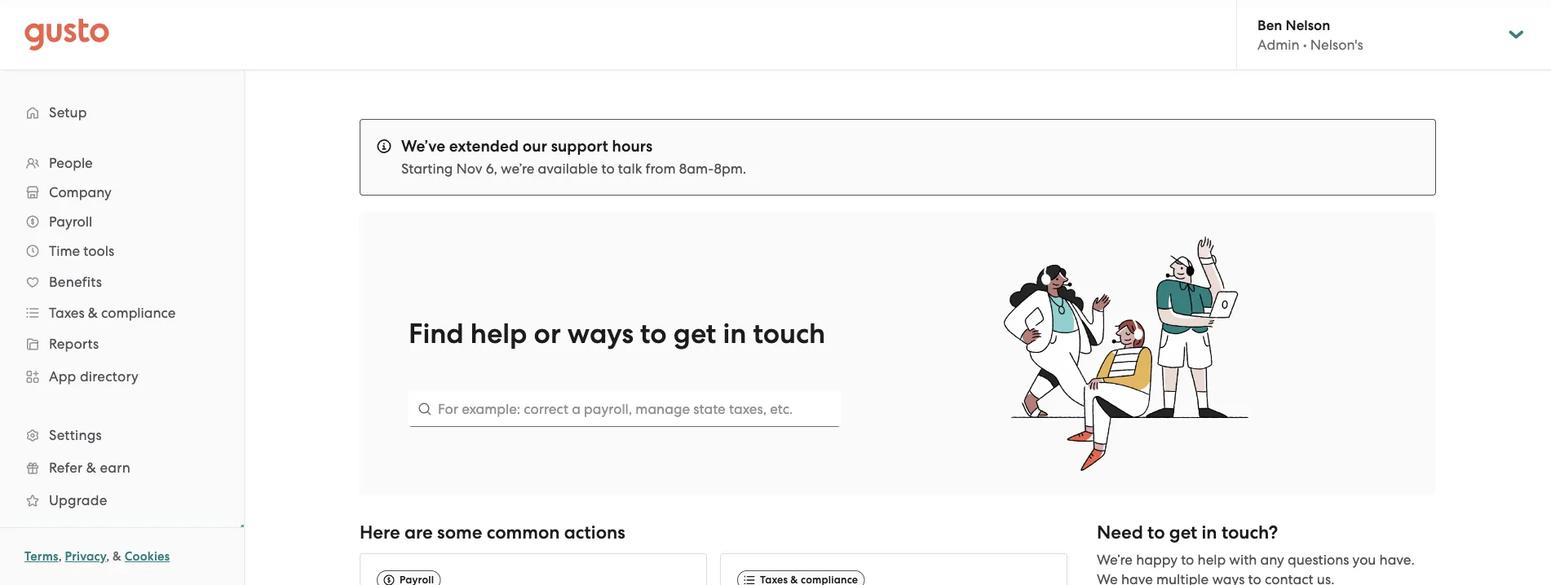 Task type: locate. For each thing, give the bounding box(es) containing it.
nelson's
[[1310, 36, 1363, 53]]

to down the with in the right bottom of the page
[[1248, 572, 1261, 586]]

& inside "dropdown button"
[[88, 305, 98, 321]]

,
[[58, 550, 62, 564], [106, 550, 110, 564]]

ben
[[1257, 17, 1282, 33]]

contact
[[1265, 572, 1313, 586]]

•
[[1303, 36, 1307, 53]]

0 horizontal spatial ,
[[58, 550, 62, 564]]

setup link
[[16, 98, 228, 127]]

in
[[723, 318, 746, 351], [1202, 522, 1217, 544]]

we're
[[1097, 552, 1133, 568]]

refer & earn
[[49, 460, 130, 476]]

&
[[88, 305, 98, 321], [86, 460, 96, 476], [113, 550, 122, 564]]

6,
[[486, 161, 497, 177]]

reports
[[49, 336, 99, 352]]

starting
[[401, 161, 453, 177]]

need to get in touch?
[[1097, 522, 1278, 544]]

0 vertical spatial ways
[[567, 318, 634, 351]]

1 horizontal spatial ,
[[106, 550, 110, 564]]

earn
[[100, 460, 130, 476]]

actions
[[564, 522, 625, 544]]

help left the with in the right bottom of the page
[[1198, 552, 1226, 568]]

& down help link
[[113, 550, 122, 564]]

tools
[[83, 243, 114, 259]]

to up happy
[[1147, 522, 1165, 544]]

0 vertical spatial &
[[88, 305, 98, 321]]

, down "help"
[[58, 550, 62, 564]]

1 vertical spatial ways
[[1212, 572, 1245, 586]]

1 horizontal spatial in
[[1202, 522, 1217, 544]]

payroll button
[[16, 207, 228, 236]]

settings link
[[16, 421, 228, 450]]

help
[[470, 318, 527, 351], [1198, 552, 1226, 568]]

common
[[487, 522, 560, 544]]

compliance
[[101, 305, 176, 321]]

find
[[409, 318, 464, 351]]

need
[[1097, 522, 1143, 544]]

in left 'touch?'
[[1202, 522, 1217, 544]]

hours
[[612, 137, 653, 155]]

to inside we've extended our support hours alert
[[601, 161, 615, 177]]

touch?
[[1221, 522, 1278, 544]]

happy
[[1136, 552, 1177, 568]]

we
[[1097, 572, 1118, 586]]

-
[[708, 161, 714, 177]]

.
[[743, 161, 746, 177]]

upgrade link
[[16, 486, 228, 515]]

privacy link
[[65, 550, 106, 564]]

1 vertical spatial &
[[86, 460, 96, 476]]

with
[[1229, 552, 1257, 568]]

to
[[601, 161, 615, 177], [640, 318, 667, 351], [1147, 522, 1165, 544], [1181, 552, 1194, 568], [1248, 572, 1261, 586]]

ways right or
[[567, 318, 634, 351]]

taxes & compliance
[[49, 305, 176, 321]]

, down help link
[[106, 550, 110, 564]]

ways down the with in the right bottom of the page
[[1212, 572, 1245, 586]]

terms , privacy , & cookies
[[24, 550, 170, 564]]

nov
[[456, 161, 482, 177]]

get
[[673, 318, 716, 351], [1169, 522, 1197, 544]]

support
[[551, 137, 608, 155]]

list
[[0, 148, 244, 550]]

0 vertical spatial in
[[723, 318, 746, 351]]

extended
[[449, 137, 519, 155]]

1 horizontal spatial get
[[1169, 522, 1197, 544]]

from
[[646, 161, 676, 177]]

& for earn
[[86, 460, 96, 476]]

ways
[[567, 318, 634, 351], [1212, 572, 1245, 586]]

talk
[[618, 161, 642, 177]]

are
[[404, 522, 433, 544]]

& left earn
[[86, 460, 96, 476]]

ben nelson admin • nelson's
[[1257, 17, 1363, 53]]

1 horizontal spatial ways
[[1212, 572, 1245, 586]]

find help or ways to get in touch
[[409, 318, 825, 351]]

& right taxes
[[88, 305, 98, 321]]

2 , from the left
[[106, 550, 110, 564]]

help inside we're happy to help with any questions you have. we have multiple ways to contact us.
[[1198, 552, 1226, 568]]

0 vertical spatial help
[[470, 318, 527, 351]]

time
[[49, 243, 80, 259]]

0 horizontal spatial help
[[470, 318, 527, 351]]

or
[[534, 318, 561, 351]]

1 vertical spatial help
[[1198, 552, 1226, 568]]

0 horizontal spatial ways
[[567, 318, 634, 351]]

in left the "touch"
[[723, 318, 746, 351]]

to left talk
[[601, 161, 615, 177]]

upgrade
[[49, 493, 107, 509]]

1 vertical spatial get
[[1169, 522, 1197, 544]]

1 horizontal spatial help
[[1198, 552, 1226, 568]]

multiple
[[1156, 572, 1209, 586]]

we've
[[401, 137, 445, 155]]

help left or
[[470, 318, 527, 351]]

0 horizontal spatial get
[[673, 318, 716, 351]]



Task type: describe. For each thing, give the bounding box(es) containing it.
For example: correct a payroll, manage state taxes, etc. field
[[409, 391, 841, 427]]

benefits link
[[16, 267, 228, 297]]

8am
[[679, 161, 708, 177]]

privacy
[[65, 550, 106, 564]]

terms
[[24, 550, 58, 564]]

here are some common actions
[[360, 522, 625, 544]]

some
[[437, 522, 482, 544]]

company
[[49, 184, 111, 201]]

8pm
[[714, 161, 743, 177]]

we've extended our support hours alert
[[360, 119, 1436, 196]]

we're
[[501, 161, 534, 177]]

have.
[[1379, 552, 1415, 568]]

available
[[538, 161, 598, 177]]

help link
[[16, 519, 228, 548]]

directory
[[80, 369, 139, 385]]

people button
[[16, 148, 228, 178]]

setup
[[49, 104, 87, 121]]

to up multiple
[[1181, 552, 1194, 568]]

0 horizontal spatial in
[[723, 318, 746, 351]]

here
[[360, 522, 400, 544]]

reports link
[[16, 329, 228, 359]]

help
[[49, 525, 80, 541]]

settings
[[49, 427, 102, 444]]

we've extended our support hours
[[401, 137, 653, 155]]

our
[[523, 137, 547, 155]]

app
[[49, 369, 76, 385]]

admin
[[1257, 36, 1299, 53]]

taxes
[[49, 305, 85, 321]]

payroll
[[49, 214, 92, 230]]

we're happy to help with any questions you have. we have multiple ways to contact us.
[[1097, 552, 1415, 586]]

home image
[[24, 18, 109, 51]]

have
[[1121, 572, 1153, 586]]

gusto navigation element
[[0, 70, 244, 576]]

nelson
[[1286, 17, 1330, 33]]

any
[[1260, 552, 1284, 568]]

list containing people
[[0, 148, 244, 550]]

refer & earn link
[[16, 453, 228, 483]]

time tools button
[[16, 236, 228, 266]]

questions
[[1288, 552, 1349, 568]]

& for compliance
[[88, 305, 98, 321]]

1 vertical spatial in
[[1202, 522, 1217, 544]]

app directory
[[49, 369, 139, 385]]

touch
[[753, 318, 825, 351]]

benefits
[[49, 274, 102, 290]]

to up for example: correct a payroll, manage state taxes, etc. field
[[640, 318, 667, 351]]

terms link
[[24, 550, 58, 564]]

0 vertical spatial get
[[673, 318, 716, 351]]

us.
[[1317, 572, 1335, 586]]

app directory link
[[16, 362, 228, 391]]

cookies
[[125, 550, 170, 564]]

starting nov 6, we're available to talk from 8am - 8pm .
[[401, 161, 746, 177]]

you
[[1353, 552, 1376, 568]]

cookies button
[[125, 547, 170, 567]]

ways inside we're happy to help with any questions you have. we have multiple ways to contact us.
[[1212, 572, 1245, 586]]

1 , from the left
[[58, 550, 62, 564]]

refer
[[49, 460, 83, 476]]

2 vertical spatial &
[[113, 550, 122, 564]]

company button
[[16, 178, 228, 207]]

time tools
[[49, 243, 114, 259]]

taxes & compliance button
[[16, 298, 228, 328]]

people
[[49, 155, 93, 171]]



Task type: vqa. For each thing, say whether or not it's contained in the screenshot.
'simplifies'
no



